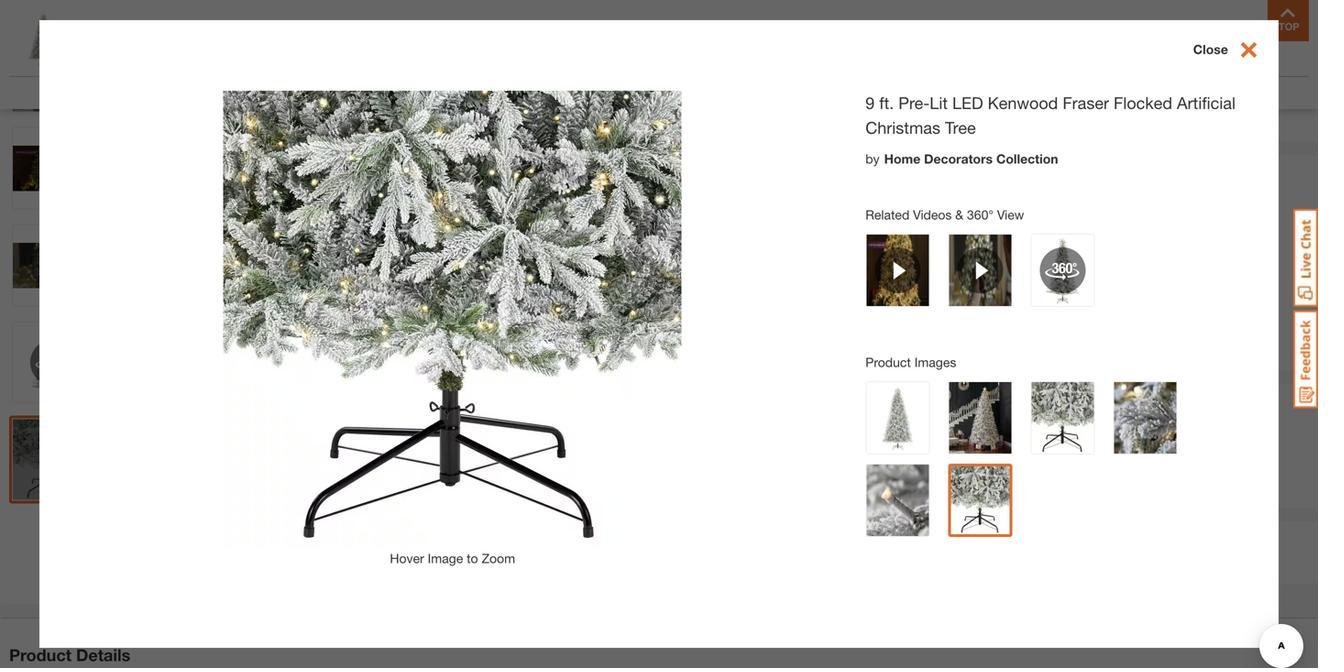 Task type: describe. For each thing, give the bounding box(es) containing it.
image inside 9 ft. pre-lit led kenwood fraser flocked artificial christmas tree main content
[[428, 551, 463, 566]]

1
[[872, 404, 880, 419]]

to inside 9 ft. pre-lit led kenwood fraser flocked artificial christmas tree main content
[[467, 551, 478, 566]]

home
[[884, 151, 921, 166]]

product details
[[9, 646, 130, 665]]

fraser
[[1063, 93, 1109, 113]]

-
[[845, 248, 850, 264]]

0 horizontal spatial &
[[871, 533, 883, 553]]

details inside product details button
[[76, 646, 130, 665]]

hover image to zoom inside 9 ft. pre-lit led kenwood fraser flocked artificial christmas tree main content
[[390, 551, 515, 566]]

hover image to zoom inside button
[[323, 482, 449, 497]]

192
[[967, 268, 988, 283]]

to inside ship to store dec 26 - dec 29 available
[[843, 217, 860, 239]]

9 ft. pre-lit led kenwood fraser flocked artificial christmas tree
[[866, 93, 1236, 137]]

add to cart button
[[919, 458, 1174, 499]]

december
[[1049, 404, 1113, 419]]

ft
[[871, 101, 880, 117]]

customer
[[1062, 85, 1118, 100]]

home decorators collection pre lit christmas trees 21hd10010 64.0 image
[[13, 0, 94, 14]]

by inside 9 ft. pre-lit led kenwood fraser flocked artificial christmas tree main content
[[866, 151, 880, 166]]

it
[[987, 404, 994, 419]]

available inside ship to store dec 26 - dec 29 available
[[824, 268, 874, 283]]

view more details
[[807, 3, 925, 20]]

pre-
[[899, 93, 930, 113]]

product images
[[866, 355, 957, 370]]

free & easy returns in store or online
[[832, 533, 1134, 553]]

zoom inside 9 ft. pre-lit led kenwood fraser flocked artificial christmas tree main content
[[482, 551, 515, 566]]

1 horizontal spatial store
[[1016, 533, 1058, 553]]

city
[[875, 166, 898, 182]]

home decorators collection pre lit christmas trees 21hd10010 e1.1 image
[[13, 31, 94, 112]]

live chat image
[[1294, 209, 1318, 307]]

daly city
[[846, 166, 898, 182]]

view inside 9 ft. pre-lit led kenwood fraser flocked artificial christmas tree main content
[[997, 207, 1024, 222]]

6329915406112 image
[[13, 225, 94, 306]]

free
[[832, 533, 867, 553]]

christmas
[[866, 118, 941, 137]]

home decorators collection pre lit christmas trees 21hd10010 40.2 image
[[13, 420, 94, 500]]

get
[[965, 404, 984, 419]]

product for product images
[[866, 355, 911, 370]]

or
[[1063, 533, 1079, 553]]

1 vertical spatial by
[[998, 404, 1012, 419]]

59
[[899, 404, 914, 419]]

9 for 9 ft. pre-lit led kenwood fraser flocked artificial christmas tree
[[866, 93, 875, 113]]

18 inside delivery monday, dec 18 192 available
[[1051, 248, 1065, 264]]

flocked
[[1114, 93, 1173, 113]]

tree
[[945, 118, 976, 137]]

monday,
[[967, 248, 1019, 264]]

9 for 9 ft
[[860, 101, 868, 117]]

images
[[915, 355, 957, 370]]

9 ft. pre-lit led kenwood fraser flocked artificial christmas tree main content
[[0, 0, 1318, 668]]

within
[[835, 404, 869, 419]]

add
[[1016, 470, 1044, 487]]

hover inside 9 ft. pre-lit led kenwood fraser flocked artificial christmas tree main content
[[390, 551, 424, 566]]



Task type: locate. For each thing, give the bounding box(es) containing it.
9 ft button
[[849, 90, 891, 128]]

1 horizontal spatial by
[[998, 404, 1012, 419]]

ft.
[[880, 93, 894, 113]]

9 ft
[[860, 101, 880, 117]]

ship to store dec 26 - dec 29 available
[[799, 217, 912, 283]]

product
[[866, 355, 911, 370], [9, 646, 72, 665]]

customer reviews
[[1062, 85, 1170, 100]]

0 vertical spatial image
[[361, 482, 397, 497]]

1 horizontal spatial &
[[956, 207, 964, 222]]

0 vertical spatial details
[[880, 3, 925, 20]]

delivery monday, dec 18 192 available
[[967, 217, 1065, 283]]

product inside button
[[9, 646, 72, 665]]

product inside 9 ft. pre-lit led kenwood fraser flocked artificial christmas tree main content
[[866, 355, 911, 370]]

view
[[807, 3, 838, 20], [997, 207, 1024, 222]]

1 vertical spatial hover image to zoom
[[390, 551, 515, 566]]

to
[[843, 217, 860, 239], [950, 404, 962, 419], [1048, 470, 1062, 487], [400, 482, 412, 497], [467, 551, 478, 566]]

mins
[[917, 404, 947, 419]]

0 vertical spatial hover image to zoom
[[323, 482, 449, 497]]

0 vertical spatial by
[[866, 151, 880, 166]]

feedback link image
[[1294, 310, 1318, 409]]

by
[[866, 151, 880, 166], [998, 404, 1012, 419]]

0 horizontal spatial store
[[866, 217, 912, 239]]

by up daly city
[[866, 151, 880, 166]]

1 horizontal spatial dec
[[853, 248, 878, 264]]

hover image to zoom
[[323, 482, 449, 497], [390, 551, 515, 566]]

0 horizontal spatial dec
[[799, 248, 823, 264]]

1 horizontal spatial product
[[866, 355, 911, 370]]

product for product details
[[9, 646, 72, 665]]

close
[[1194, 42, 1228, 57]]

316124656_s01 image
[[13, 322, 94, 403]]

+ button
[[866, 458, 904, 497]]

0 horizontal spatial available
[[824, 268, 874, 283]]

hover inside button
[[323, 482, 358, 497]]

None field
[[827, 458, 866, 497]]

2 available from the left
[[992, 268, 1042, 283]]

hr
[[883, 404, 896, 419]]

specifications button
[[430, 83, 511, 102], [430, 83, 511, 102]]

product details button
[[0, 619, 1318, 668]]

0 vertical spatial view
[[807, 3, 838, 20]]

dec
[[799, 248, 823, 264], [853, 248, 878, 264], [1023, 248, 1047, 264]]

dec right -
[[853, 248, 878, 264]]

by right it
[[998, 404, 1012, 419]]

1 vertical spatial 18
[[799, 423, 813, 438]]

daly city button
[[846, 166, 898, 182]]

0 vertical spatial &
[[956, 207, 964, 222]]

&
[[956, 207, 964, 222], [871, 533, 883, 553]]

1 vertical spatial details
[[76, 646, 130, 665]]

94015
[[832, 423, 868, 438]]

returns
[[930, 533, 992, 553]]

kenwood
[[988, 93, 1058, 113]]

1 horizontal spatial image
[[428, 551, 463, 566]]

1 vertical spatial store
[[1016, 533, 1058, 553]]

order within 1 hr 59 mins to get it by
[[799, 404, 1015, 419]]

1 horizontal spatial hover
[[390, 551, 424, 566]]

0 horizontal spatial 18
[[799, 423, 813, 438]]

more
[[842, 3, 876, 20]]

online
[[1084, 533, 1134, 553]]

led
[[953, 93, 983, 113]]

0 vertical spatial 18
[[1051, 248, 1065, 264]]

2 horizontal spatial dec
[[1023, 248, 1047, 264]]

+
[[879, 464, 892, 490]]

order
[[799, 404, 832, 419]]

easy
[[887, 533, 925, 553]]

store inside ship to store dec 26 - dec 29 available
[[866, 217, 912, 239]]

top button
[[1268, 0, 1309, 41]]

specifications
[[430, 85, 511, 100]]

0 vertical spatial store
[[866, 217, 912, 239]]

decorators
[[924, 151, 993, 166]]

hover image to zoom button
[[111, 0, 661, 499]]

artificial
[[1177, 93, 1236, 113]]

9 inside button
[[860, 101, 868, 117]]

dec left 26
[[799, 248, 823, 264]]

0 vertical spatial hover
[[323, 482, 358, 497]]

close image
[[1228, 38, 1261, 61]]

zoom inside button
[[415, 482, 449, 497]]

by home decorators collection
[[866, 151, 1059, 166]]

1 vertical spatial view
[[997, 207, 1024, 222]]

available down -
[[824, 268, 874, 283]]

in
[[996, 533, 1011, 553]]

related
[[866, 207, 910, 222]]

6329816941112 image
[[13, 128, 94, 209]]

store right the in
[[1016, 533, 1058, 553]]

0 horizontal spatial zoom
[[415, 482, 449, 497]]

lit
[[930, 93, 948, 113]]

1 vertical spatial product
[[9, 646, 72, 665]]

1 horizontal spatial view
[[997, 207, 1024, 222]]

store up 29
[[866, 217, 912, 239]]

hover
[[323, 482, 358, 497], [390, 551, 424, 566]]

zoom
[[415, 482, 449, 497], [482, 551, 515, 566]]

1 dec from the left
[[799, 248, 823, 264]]

delivery
[[967, 217, 1037, 239]]

29
[[881, 248, 896, 264]]

1 horizontal spatial available
[[992, 268, 1042, 283]]

details
[[880, 3, 925, 20], [76, 646, 130, 665]]

available inside delivery monday, dec 18 192 available
[[992, 268, 1042, 283]]

18
[[1051, 248, 1065, 264], [799, 423, 813, 438]]

image
[[361, 482, 397, 497], [428, 551, 463, 566]]

0 horizontal spatial hover
[[323, 482, 358, 497]]

view more details link
[[807, 3, 925, 20]]

0 horizontal spatial details
[[76, 646, 130, 665]]

9 inside 9 ft. pre-lit led kenwood fraser flocked artificial christmas tree
[[866, 93, 875, 113]]

mon, december 18
[[799, 404, 1113, 438]]

26
[[827, 248, 841, 264]]

9 left the "ft"
[[860, 101, 868, 117]]

1 vertical spatial zoom
[[482, 551, 515, 566]]

view right 360°
[[997, 207, 1024, 222]]

2 dec from the left
[[853, 248, 878, 264]]

9
[[866, 93, 875, 113], [860, 101, 868, 117]]

1 vertical spatial hover
[[390, 551, 424, 566]]

store
[[866, 217, 912, 239], [1016, 533, 1058, 553]]

18 inside mon, december 18
[[799, 423, 813, 438]]

available down monday,
[[992, 268, 1042, 283]]

0 horizontal spatial by
[[866, 151, 880, 166]]

18 down the order
[[799, 423, 813, 438]]

& left 360°
[[956, 207, 964, 222]]

add to cart
[[1016, 470, 1096, 487]]

1 horizontal spatial details
[[880, 3, 925, 20]]

customer reviews button
[[1062, 83, 1170, 102], [1062, 83, 1170, 102]]

& right "free" at the right of the page
[[871, 533, 883, 553]]

0 horizontal spatial view
[[807, 3, 838, 20]]

18 right monday,
[[1051, 248, 1065, 264]]

0 horizontal spatial image
[[361, 482, 397, 497]]

& inside 9 ft. pre-lit led kenwood fraser flocked artificial christmas tree main content
[[956, 207, 964, 222]]

cart
[[1066, 470, 1096, 487]]

ship
[[799, 217, 838, 239]]

360°
[[967, 207, 994, 222]]

close button
[[1194, 38, 1279, 63]]

9 left ft.
[[866, 93, 875, 113]]

0 vertical spatial product
[[866, 355, 911, 370]]

1 vertical spatial image
[[428, 551, 463, 566]]

videos
[[913, 207, 952, 222]]

0 horizontal spatial product
[[9, 646, 72, 665]]

reviews
[[1122, 85, 1170, 100]]

3 dec from the left
[[1023, 248, 1047, 264]]

dec right monday,
[[1023, 248, 1047, 264]]

1 horizontal spatial 18
[[1051, 248, 1065, 264]]

daly
[[846, 166, 872, 182]]

available
[[824, 268, 874, 283], [992, 268, 1042, 283]]

product image image
[[14, 9, 73, 69]]

image inside button
[[361, 482, 397, 497]]

related videos & 360° view
[[866, 207, 1024, 222]]

0 vertical spatial zoom
[[415, 482, 449, 497]]

collection
[[997, 151, 1059, 166]]

1 available from the left
[[824, 268, 874, 283]]

1 horizontal spatial zoom
[[482, 551, 515, 566]]

mon,
[[1015, 404, 1046, 419]]

1 vertical spatial &
[[871, 533, 883, 553]]

dec inside delivery monday, dec 18 192 available
[[1023, 248, 1047, 264]]

view left more
[[807, 3, 838, 20]]



Task type: vqa. For each thing, say whether or not it's contained in the screenshot.
Videos
yes



